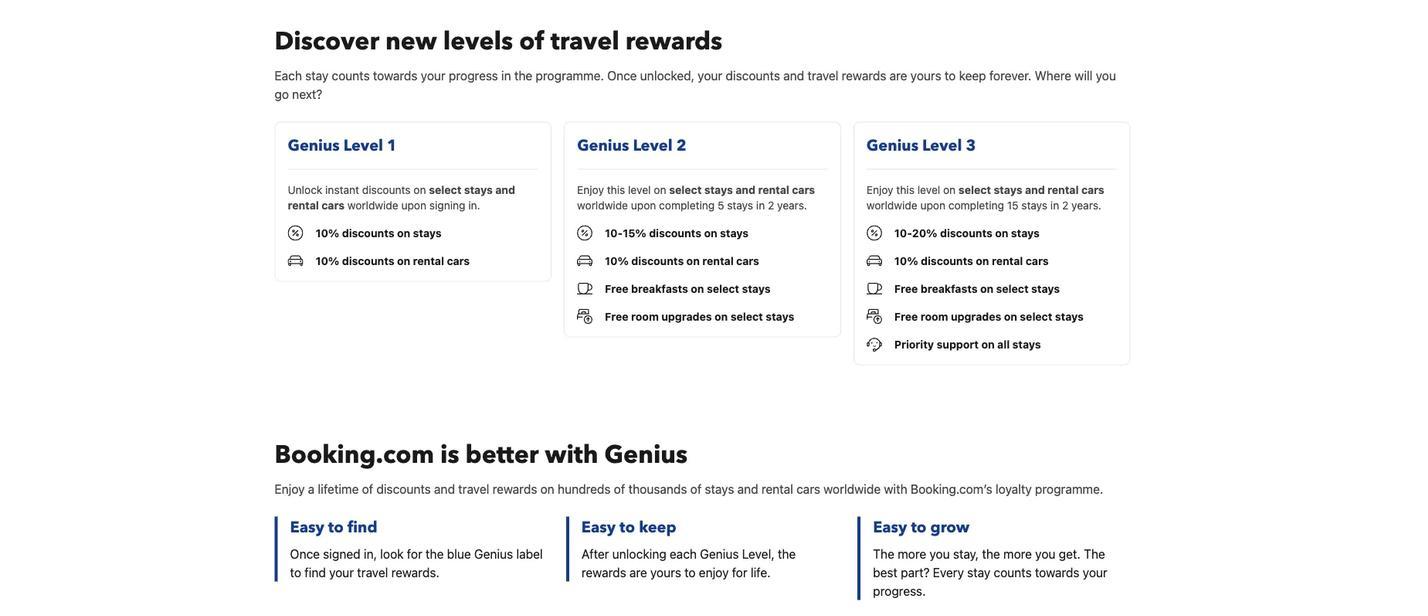 Task type: describe. For each thing, give the bounding box(es) containing it.
upon for genius level 3
[[921, 198, 946, 211]]

2 more from the left
[[1004, 546, 1032, 561]]

room for 3
[[921, 310, 949, 323]]

upgrades for 3
[[951, 310, 1002, 323]]

are inside 'after unlocking each genius level, the rewards are yours to enjoy for life.'
[[630, 565, 647, 579]]

enjoy for genius level 2
[[577, 183, 604, 196]]

20%
[[913, 226, 938, 239]]

keep inside each stay counts towards your progress in the programme. once unlocked, your discounts and travel rewards are yours to keep forever. where will you go next?
[[959, 68, 987, 83]]

level for 2
[[633, 135, 673, 156]]

0 horizontal spatial you
[[930, 546, 950, 561]]

10% for genius level 3
[[895, 254, 919, 267]]

signing
[[430, 198, 466, 211]]

get.
[[1059, 546, 1081, 561]]

support
[[937, 338, 979, 350]]

genius level 1
[[288, 135, 397, 156]]

rewards inside each stay counts towards your progress in the programme. once unlocked, your discounts and travel rewards are yours to keep forever. where will you go next?
[[842, 68, 887, 83]]

3
[[966, 135, 976, 156]]

completing for genius level 2
[[659, 198, 715, 211]]

1
[[387, 135, 397, 156]]

to left grow
[[911, 516, 927, 538]]

priority support on all stays
[[895, 338, 1041, 350]]

unlock instant discounts on
[[288, 183, 429, 196]]

of right lifetime
[[362, 481, 373, 496]]

in inside each stay counts towards your progress in the programme. once unlocked, your discounts and travel rewards are yours to keep forever. where will you go next?
[[502, 68, 511, 83]]

go
[[275, 86, 289, 101]]

1 horizontal spatial you
[[1036, 546, 1056, 561]]

stays inside select stays and rental cars
[[464, 183, 493, 196]]

10-20% discounts on stays
[[895, 226, 1040, 239]]

level for 2
[[628, 183, 651, 196]]

the inside once signed in, look for the blue genius label to find your travel rewards.
[[426, 546, 444, 561]]

to inside once signed in, look for the blue genius label to find your travel rewards.
[[290, 565, 301, 579]]

10-15% discounts on stays
[[605, 226, 749, 239]]

travel inside once signed in, look for the blue genius label to find your travel rewards.
[[357, 565, 388, 579]]

counts inside each stay counts towards your progress in the programme. once unlocked, your discounts and travel rewards are yours to keep forever. where will you go next?
[[332, 68, 370, 83]]

best
[[873, 565, 898, 579]]

once signed in, look for the blue genius label to find your travel rewards.
[[290, 546, 543, 579]]

lifetime
[[318, 481, 359, 496]]

where
[[1035, 68, 1072, 83]]

booking.com is better with genius
[[275, 438, 688, 471]]

free room upgrades on select stays for 3
[[895, 310, 1084, 323]]

the inside the more you stay, the more you get. the best part? every stay counts towards your progress.
[[982, 546, 1001, 561]]

10% discounts on rental cars for genius level 1
[[316, 254, 470, 267]]

your inside once signed in, look for the blue genius label to find your travel rewards.
[[329, 565, 354, 579]]

in.
[[468, 198, 480, 211]]

to inside 'after unlocking each genius level, the rewards are yours to enjoy for life.'
[[685, 565, 696, 579]]

10% discounts on rental cars for genius level 2
[[605, 254, 760, 267]]

1 more from the left
[[898, 546, 927, 561]]

to up unlocking
[[620, 516, 635, 538]]

life.
[[751, 565, 771, 579]]

free breakfasts on select stays for genius level 2
[[605, 282, 771, 295]]

you inside each stay counts towards your progress in the programme. once unlocked, your discounts and travel rewards are yours to keep forever. where will you go next?
[[1096, 68, 1117, 83]]

1 the from the left
[[873, 546, 895, 561]]

easy to keep
[[582, 516, 677, 538]]

in for genius level 2
[[756, 198, 765, 211]]

level for 1
[[344, 135, 383, 156]]

cars inside enjoy this level on select stays and rental cars worldwide upon completing 15 stays in 2 years.
[[1082, 183, 1105, 196]]

are inside each stay counts towards your progress in the programme. once unlocked, your discounts and travel rewards are yours to keep forever. where will you go next?
[[890, 68, 908, 83]]

better
[[466, 438, 539, 471]]

the more you stay, the more you get. the best part? every stay counts towards your progress.
[[873, 546, 1108, 598]]

upgrades for 2
[[662, 310, 712, 323]]

0 horizontal spatial with
[[545, 438, 599, 471]]

15%
[[623, 226, 647, 239]]

easy to grow
[[873, 516, 970, 538]]

for inside 'after unlocking each genius level, the rewards are yours to enjoy for life.'
[[732, 565, 748, 579]]

10- for genius level 2
[[605, 226, 623, 239]]

10% for genius level 1
[[316, 254, 339, 267]]

enjoy this level on select stays and rental cars worldwide upon completing 15 stays in 2 years.
[[867, 183, 1105, 211]]

once inside once signed in, look for the blue genius label to find your travel rewards.
[[290, 546, 320, 561]]

enjoy this level on select stays and rental cars worldwide upon completing 5 stays in 2 years.
[[577, 183, 815, 211]]

easy for easy to find
[[290, 516, 324, 538]]

thousands
[[629, 481, 687, 496]]

instant
[[325, 183, 359, 196]]

genius inside 'after unlocking each genius level, the rewards are yours to enjoy for life.'
[[700, 546, 739, 561]]

travel inside each stay counts towards your progress in the programme. once unlocked, your discounts and travel rewards are yours to keep forever. where will you go next?
[[808, 68, 839, 83]]

of right thousands
[[691, 481, 702, 496]]

stay inside the more you stay, the more you get. the best part? every stay counts towards your progress.
[[968, 565, 991, 579]]

every
[[933, 565, 964, 579]]

after unlocking each genius level, the rewards are yours to enjoy for life.
[[582, 546, 796, 579]]

unlocked,
[[640, 68, 695, 83]]

towards inside each stay counts towards your progress in the programme. once unlocked, your discounts and travel rewards are yours to keep forever. where will you go next?
[[373, 68, 418, 83]]

your inside the more you stay, the more you get. the best part? every stay counts towards your progress.
[[1083, 565, 1108, 579]]

room for 2
[[631, 310, 659, 323]]

once inside each stay counts towards your progress in the programme. once unlocked, your discounts and travel rewards are yours to keep forever. where will you go next?
[[607, 68, 637, 83]]

counts inside the more you stay, the more you get. the best part? every stay counts towards your progress.
[[994, 565, 1032, 579]]

the inside 'after unlocking each genius level, the rewards are yours to enjoy for life.'
[[778, 546, 796, 561]]

stay inside each stay counts towards your progress in the programme. once unlocked, your discounts and travel rewards are yours to keep forever. where will you go next?
[[305, 68, 329, 83]]

yours inside each stay counts towards your progress in the programme. once unlocked, your discounts and travel rewards are yours to keep forever. where will you go next?
[[911, 68, 942, 83]]

1 upon from the left
[[401, 198, 427, 211]]

forever.
[[990, 68, 1032, 83]]

grow
[[931, 516, 970, 538]]

enjoy
[[699, 565, 729, 579]]

for inside once signed in, look for the blue genius label to find your travel rewards.
[[407, 546, 423, 561]]

easy for easy to grow
[[873, 516, 908, 538]]

rewards.
[[391, 565, 440, 579]]

0 horizontal spatial 2
[[677, 135, 687, 156]]

breakfasts for 3
[[921, 282, 978, 295]]

discover new levels of travel rewards
[[275, 24, 723, 58]]

cars inside enjoy this level on select stays and rental cars worldwide upon completing 5 stays in 2 years.
[[792, 183, 815, 196]]

priority
[[895, 338, 934, 350]]

rental inside enjoy this level on select stays and rental cars worldwide upon completing 5 stays in 2 years.
[[758, 183, 790, 196]]

select stays and rental cars
[[288, 183, 515, 211]]

levels
[[443, 24, 513, 58]]

of right hundreds
[[614, 481, 625, 496]]

in for genius level 3
[[1051, 198, 1060, 211]]

enjoy for genius level 3
[[867, 183, 894, 196]]

upon for genius level 2
[[631, 198, 656, 211]]

rental inside select stays and rental cars
[[288, 198, 319, 211]]

unlock
[[288, 183, 323, 196]]

unlocking
[[613, 546, 667, 561]]

rental inside enjoy this level on select stays and rental cars worldwide upon completing 15 stays in 2 years.
[[1048, 183, 1079, 196]]

signed
[[323, 546, 361, 561]]

and inside enjoy this level on select stays and rental cars worldwide upon completing 5 stays in 2 years.
[[736, 183, 756, 196]]

programme. inside each stay counts towards your progress in the programme. once unlocked, your discounts and travel rewards are yours to keep forever. where will you go next?
[[536, 68, 604, 83]]



Task type: locate. For each thing, give the bounding box(es) containing it.
0 horizontal spatial counts
[[332, 68, 370, 83]]

1 horizontal spatial breakfasts
[[921, 282, 978, 295]]

1 horizontal spatial yours
[[911, 68, 942, 83]]

2 breakfasts from the left
[[921, 282, 978, 295]]

1 horizontal spatial upgrades
[[951, 310, 1002, 323]]

1 vertical spatial towards
[[1035, 565, 1080, 579]]

you
[[1096, 68, 1117, 83], [930, 546, 950, 561], [1036, 546, 1056, 561]]

towards down new
[[373, 68, 418, 83]]

cars inside select stays and rental cars
[[322, 198, 345, 211]]

in right 5
[[756, 198, 765, 211]]

rewards inside 'after unlocking each genius level, the rewards are yours to enjoy for life.'
[[582, 565, 626, 579]]

the down discover new levels of travel rewards
[[515, 68, 533, 83]]

yours up the genius level 3
[[911, 68, 942, 83]]

1 horizontal spatial with
[[884, 481, 908, 496]]

this down the genius level 3
[[897, 183, 915, 196]]

0 horizontal spatial room
[[631, 310, 659, 323]]

on inside enjoy this level on select stays and rental cars worldwide upon completing 15 stays in 2 years.
[[944, 183, 956, 196]]

1 horizontal spatial find
[[348, 516, 378, 538]]

level,
[[742, 546, 775, 561]]

2 free room upgrades on select stays from the left
[[895, 310, 1084, 323]]

keep up unlocking
[[639, 516, 677, 538]]

level inside enjoy this level on select stays and rental cars worldwide upon completing 5 stays in 2 years.
[[628, 183, 651, 196]]

this inside enjoy this level on select stays and rental cars worldwide upon completing 15 stays in 2 years.
[[897, 183, 915, 196]]

0 horizontal spatial find
[[305, 565, 326, 579]]

new
[[386, 24, 437, 58]]

1 horizontal spatial 10% discounts on rental cars
[[605, 254, 760, 267]]

breakfasts down 10-15% discounts on stays
[[631, 282, 688, 295]]

in right progress
[[502, 68, 511, 83]]

1 horizontal spatial 2
[[768, 198, 775, 211]]

2 free breakfasts on select stays from the left
[[895, 282, 1060, 295]]

your
[[421, 68, 446, 83], [698, 68, 723, 83], [329, 565, 354, 579], [1083, 565, 1108, 579]]

1 10- from the left
[[605, 226, 623, 239]]

you left get.
[[1036, 546, 1056, 561]]

2 horizontal spatial 2
[[1063, 198, 1069, 211]]

1 free room upgrades on select stays from the left
[[605, 310, 795, 323]]

to down each
[[685, 565, 696, 579]]

level up 20%
[[918, 183, 941, 196]]

completing
[[659, 198, 715, 211], [949, 198, 1005, 211]]

0 horizontal spatial programme.
[[536, 68, 604, 83]]

all
[[998, 338, 1010, 350]]

1 level from the left
[[628, 183, 651, 196]]

progress.
[[873, 583, 926, 598]]

1 horizontal spatial more
[[1004, 546, 1032, 561]]

2 up enjoy this level on select stays and rental cars worldwide upon completing 5 stays in 2 years.
[[677, 135, 687, 156]]

0 horizontal spatial enjoy
[[275, 481, 305, 496]]

0 vertical spatial are
[[890, 68, 908, 83]]

1 horizontal spatial keep
[[959, 68, 987, 83]]

0 vertical spatial counts
[[332, 68, 370, 83]]

upon inside enjoy this level on select stays and rental cars worldwide upon completing 5 stays in 2 years.
[[631, 198, 656, 211]]

next?
[[292, 86, 322, 101]]

room
[[631, 310, 659, 323], [921, 310, 949, 323]]

1 vertical spatial are
[[630, 565, 647, 579]]

breakfasts up support
[[921, 282, 978, 295]]

2 10- from the left
[[895, 226, 913, 239]]

upon inside enjoy this level on select stays and rental cars worldwide upon completing 15 stays in 2 years.
[[921, 198, 946, 211]]

10-
[[605, 226, 623, 239], [895, 226, 913, 239]]

genius level 2
[[577, 135, 687, 156]]

free room upgrades on select stays
[[605, 310, 795, 323], [895, 310, 1084, 323]]

1 horizontal spatial free room upgrades on select stays
[[895, 310, 1084, 323]]

level
[[628, 183, 651, 196], [918, 183, 941, 196]]

booking.com
[[275, 438, 434, 471]]

the inside each stay counts towards your progress in the programme. once unlocked, your discounts and travel rewards are yours to keep forever. where will you go next?
[[515, 68, 533, 83]]

towards
[[373, 68, 418, 83], [1035, 565, 1080, 579]]

years. right 15
[[1072, 198, 1102, 211]]

discounts
[[726, 68, 780, 83], [362, 183, 411, 196], [342, 226, 395, 239], [649, 226, 702, 239], [940, 226, 993, 239], [342, 254, 395, 267], [632, 254, 684, 267], [921, 254, 974, 267], [377, 481, 431, 496]]

the
[[873, 546, 895, 561], [1084, 546, 1106, 561]]

1 breakfasts from the left
[[631, 282, 688, 295]]

1 years. from the left
[[777, 198, 807, 211]]

2 horizontal spatial in
[[1051, 198, 1060, 211]]

worldwide
[[348, 198, 399, 211], [577, 198, 628, 211], [867, 198, 918, 211], [824, 481, 881, 496]]

0 horizontal spatial free room upgrades on select stays
[[605, 310, 795, 323]]

0 horizontal spatial completing
[[659, 198, 715, 211]]

1 10% discounts on rental cars from the left
[[316, 254, 470, 267]]

enjoy inside enjoy this level on select stays and rental cars worldwide upon completing 15 stays in 2 years.
[[867, 183, 894, 196]]

the right the stay,
[[982, 546, 1001, 561]]

1 horizontal spatial 10-
[[895, 226, 913, 239]]

counts
[[332, 68, 370, 83], [994, 565, 1032, 579]]

0 vertical spatial keep
[[959, 68, 987, 83]]

1 horizontal spatial towards
[[1035, 565, 1080, 579]]

are up the genius level 3
[[890, 68, 908, 83]]

2 horizontal spatial you
[[1096, 68, 1117, 83]]

1 horizontal spatial are
[[890, 68, 908, 83]]

hundreds
[[558, 481, 611, 496]]

years. for 2
[[777, 198, 807, 211]]

2 horizontal spatial level
[[923, 135, 962, 156]]

0 vertical spatial once
[[607, 68, 637, 83]]

to down easy to find
[[290, 565, 301, 579]]

genius
[[288, 135, 340, 156], [577, 135, 629, 156], [867, 135, 919, 156], [605, 438, 688, 471], [474, 546, 513, 561], [700, 546, 739, 561]]

years. for 3
[[1072, 198, 1102, 211]]

1 horizontal spatial years.
[[1072, 198, 1102, 211]]

to
[[945, 68, 956, 83], [328, 516, 344, 538], [620, 516, 635, 538], [911, 516, 927, 538], [290, 565, 301, 579], [685, 565, 696, 579]]

0 horizontal spatial towards
[[373, 68, 418, 83]]

find
[[348, 516, 378, 538], [305, 565, 326, 579]]

2 easy from the left
[[582, 516, 616, 538]]

enjoy inside enjoy this level on select stays and rental cars worldwide upon completing 5 stays in 2 years.
[[577, 183, 604, 196]]

of
[[519, 24, 545, 58], [362, 481, 373, 496], [614, 481, 625, 496], [691, 481, 702, 496]]

1 vertical spatial once
[[290, 546, 320, 561]]

0 horizontal spatial breakfasts
[[631, 282, 688, 295]]

years. inside enjoy this level on select stays and rental cars worldwide upon completing 5 stays in 2 years.
[[777, 198, 807, 211]]

1 horizontal spatial room
[[921, 310, 949, 323]]

counts right every at bottom
[[994, 565, 1032, 579]]

this inside enjoy this level on select stays and rental cars worldwide upon completing 5 stays in 2 years.
[[607, 183, 625, 196]]

the left blue at the left of the page
[[426, 546, 444, 561]]

easy
[[290, 516, 324, 538], [582, 516, 616, 538], [873, 516, 908, 538]]

worldwide upon signing in.
[[345, 198, 480, 211]]

0 vertical spatial yours
[[911, 68, 942, 83]]

1 horizontal spatial the
[[1084, 546, 1106, 561]]

2 this from the left
[[897, 183, 915, 196]]

1 vertical spatial with
[[884, 481, 908, 496]]

select inside select stays and rental cars
[[429, 183, 462, 196]]

to up signed
[[328, 516, 344, 538]]

0 horizontal spatial 10% discounts on rental cars
[[316, 254, 470, 267]]

yours inside 'after unlocking each genius level, the rewards are yours to enjoy for life.'
[[651, 565, 681, 579]]

keep left forever.
[[959, 68, 987, 83]]

is
[[440, 438, 459, 471]]

10% down 15%
[[605, 254, 629, 267]]

completing inside enjoy this level on select stays and rental cars worldwide upon completing 15 stays in 2 years.
[[949, 198, 1005, 211]]

years.
[[777, 198, 807, 211], [1072, 198, 1102, 211]]

each stay counts towards your progress in the programme. once unlocked, your discounts and travel rewards are yours to keep forever. where will you go next?
[[275, 68, 1117, 101]]

2 right 5
[[768, 198, 775, 211]]

10- for genius level 3
[[895, 226, 913, 239]]

0 vertical spatial stay
[[305, 68, 329, 83]]

1 horizontal spatial programme.
[[1035, 481, 1104, 496]]

1 horizontal spatial enjoy
[[577, 183, 604, 196]]

blue
[[447, 546, 471, 561]]

select
[[429, 183, 462, 196], [669, 183, 702, 196], [959, 183, 991, 196], [707, 282, 740, 295], [997, 282, 1029, 295], [731, 310, 763, 323], [1020, 310, 1053, 323]]

travel
[[551, 24, 620, 58], [808, 68, 839, 83], [458, 481, 489, 496], [357, 565, 388, 579]]

completing up 10-15% discounts on stays
[[659, 198, 715, 211]]

2 years. from the left
[[1072, 198, 1102, 211]]

genius level 3
[[867, 135, 976, 156]]

enjoy a lifetime of discounts and travel rewards on hundreds of thousands of stays and rental cars worldwide with booking.com's loyalty programme.
[[275, 481, 1104, 496]]

3 level from the left
[[923, 135, 962, 156]]

enjoy left a
[[275, 481, 305, 496]]

find up in,
[[348, 516, 378, 538]]

free breakfasts on select stays down 10-15% discounts on stays
[[605, 282, 771, 295]]

0 vertical spatial with
[[545, 438, 599, 471]]

yours
[[911, 68, 942, 83], [651, 565, 681, 579]]

booking.com's
[[911, 481, 993, 496]]

2 horizontal spatial upon
[[921, 198, 946, 211]]

years. right 5
[[777, 198, 807, 211]]

rental
[[758, 183, 790, 196], [1048, 183, 1079, 196], [288, 198, 319, 211], [413, 254, 444, 267], [703, 254, 734, 267], [992, 254, 1023, 267], [762, 481, 794, 496]]

1 horizontal spatial free breakfasts on select stays
[[895, 282, 1060, 295]]

this down genius level 2
[[607, 183, 625, 196]]

2
[[677, 135, 687, 156], [768, 198, 775, 211], [1063, 198, 1069, 211]]

and inside select stays and rental cars
[[496, 183, 515, 196]]

0 horizontal spatial for
[[407, 546, 423, 561]]

towards down get.
[[1035, 565, 1080, 579]]

free room upgrades on select stays for 2
[[605, 310, 795, 323]]

towards inside the more you stay, the more you get. the best part? every stay counts towards your progress.
[[1035, 565, 1080, 579]]

easy to find
[[290, 516, 378, 538]]

worldwide inside enjoy this level on select stays and rental cars worldwide upon completing 15 stays in 2 years.
[[867, 198, 918, 211]]

2 inside enjoy this level on select stays and rental cars worldwide upon completing 15 stays in 2 years.
[[1063, 198, 1069, 211]]

after
[[582, 546, 609, 561]]

level inside enjoy this level on select stays and rental cars worldwide upon completing 15 stays in 2 years.
[[918, 183, 941, 196]]

with up "easy to grow"
[[884, 481, 908, 496]]

2 horizontal spatial 10% discounts on rental cars
[[895, 254, 1049, 267]]

0 horizontal spatial stay
[[305, 68, 329, 83]]

1 this from the left
[[607, 183, 625, 196]]

1 horizontal spatial counts
[[994, 565, 1032, 579]]

2 horizontal spatial enjoy
[[867, 183, 894, 196]]

each
[[670, 546, 697, 561]]

in right 15
[[1051, 198, 1060, 211]]

1 horizontal spatial easy
[[582, 516, 616, 538]]

5
[[718, 198, 725, 211]]

0 horizontal spatial easy
[[290, 516, 324, 538]]

0 horizontal spatial once
[[290, 546, 320, 561]]

in,
[[364, 546, 377, 561]]

loyalty
[[996, 481, 1032, 496]]

1 vertical spatial for
[[732, 565, 748, 579]]

each
[[275, 68, 302, 83]]

0 horizontal spatial in
[[502, 68, 511, 83]]

upon left the signing
[[401, 198, 427, 211]]

to inside each stay counts towards your progress in the programme. once unlocked, your discounts and travel rewards are yours to keep forever. where will you go next?
[[945, 68, 956, 83]]

programme.
[[536, 68, 604, 83], [1035, 481, 1104, 496]]

this for genius level 2
[[607, 183, 625, 196]]

the up best
[[873, 546, 895, 561]]

on inside enjoy this level on select stays and rental cars worldwide upon completing 5 stays in 2 years.
[[654, 183, 666, 196]]

easy up best
[[873, 516, 908, 538]]

2 upgrades from the left
[[951, 310, 1002, 323]]

10% down 10% discounts on stays
[[316, 254, 339, 267]]

label
[[516, 546, 543, 561]]

easy for easy to keep
[[582, 516, 616, 538]]

completing for genius level 3
[[949, 198, 1005, 211]]

discounts inside each stay counts towards your progress in the programme. once unlocked, your discounts and travel rewards are yours to keep forever. where will you go next?
[[726, 68, 780, 83]]

10% discounts on rental cars for genius level 3
[[895, 254, 1049, 267]]

0 horizontal spatial free breakfasts on select stays
[[605, 282, 771, 295]]

to left forever.
[[945, 68, 956, 83]]

enjoy
[[577, 183, 604, 196], [867, 183, 894, 196], [275, 481, 305, 496]]

1 vertical spatial yours
[[651, 565, 681, 579]]

0 horizontal spatial the
[[873, 546, 895, 561]]

stay down the stay,
[[968, 565, 991, 579]]

level for 3
[[923, 135, 962, 156]]

0 horizontal spatial yours
[[651, 565, 681, 579]]

2 the from the left
[[1084, 546, 1106, 561]]

0 horizontal spatial 10-
[[605, 226, 623, 239]]

1 horizontal spatial this
[[897, 183, 915, 196]]

2 horizontal spatial easy
[[873, 516, 908, 538]]

free breakfasts on select stays
[[605, 282, 771, 295], [895, 282, 1060, 295]]

1 level from the left
[[344, 135, 383, 156]]

and inside each stay counts towards your progress in the programme. once unlocked, your discounts and travel rewards are yours to keep forever. where will you go next?
[[784, 68, 805, 83]]

once left unlocked,
[[607, 68, 637, 83]]

free breakfasts on select stays up the "priority support on all stays"
[[895, 282, 1060, 295]]

look
[[380, 546, 404, 561]]

this for genius level 3
[[897, 183, 915, 196]]

genius inside once signed in, look for the blue genius label to find your travel rewards.
[[474, 546, 513, 561]]

10% discounts on rental cars down '10-20% discounts on stays'
[[895, 254, 1049, 267]]

0 horizontal spatial upon
[[401, 198, 427, 211]]

completing inside enjoy this level on select stays and rental cars worldwide upon completing 5 stays in 2 years.
[[659, 198, 715, 211]]

counts down discover
[[332, 68, 370, 83]]

for
[[407, 546, 423, 561], [732, 565, 748, 579]]

yours down each
[[651, 565, 681, 579]]

with
[[545, 438, 599, 471], [884, 481, 908, 496]]

2 completing from the left
[[949, 198, 1005, 211]]

progress
[[449, 68, 498, 83]]

0 horizontal spatial this
[[607, 183, 625, 196]]

1 vertical spatial find
[[305, 565, 326, 579]]

you right will on the top of the page
[[1096, 68, 1117, 83]]

easy down a
[[290, 516, 324, 538]]

10% discounts on rental cars down 10% discounts on stays
[[316, 254, 470, 267]]

1 horizontal spatial once
[[607, 68, 637, 83]]

1 horizontal spatial stay
[[968, 565, 991, 579]]

1 horizontal spatial level
[[633, 135, 673, 156]]

10% for genius level 2
[[605, 254, 629, 267]]

once
[[607, 68, 637, 83], [290, 546, 320, 561]]

1 free breakfasts on select stays from the left
[[605, 282, 771, 295]]

completing up '10-20% discounts on stays'
[[949, 198, 1005, 211]]

find inside once signed in, look for the blue genius label to find your travel rewards.
[[305, 565, 326, 579]]

1 easy from the left
[[290, 516, 324, 538]]

upon up 15%
[[631, 198, 656, 211]]

years. inside enjoy this level on select stays and rental cars worldwide upon completing 15 stays in 2 years.
[[1072, 198, 1102, 211]]

2 level from the left
[[633, 135, 673, 156]]

0 vertical spatial for
[[407, 546, 423, 561]]

for left life.
[[732, 565, 748, 579]]

level for 3
[[918, 183, 941, 196]]

breakfasts for 2
[[631, 282, 688, 295]]

level up 15%
[[628, 183, 651, 196]]

will
[[1075, 68, 1093, 83]]

upon up 20%
[[921, 198, 946, 211]]

more
[[898, 546, 927, 561], [1004, 546, 1032, 561]]

2 level from the left
[[918, 183, 941, 196]]

0 vertical spatial programme.
[[536, 68, 604, 83]]

free breakfasts on select stays for genius level 3
[[895, 282, 1060, 295]]

with up hundreds
[[545, 438, 599, 471]]

stay,
[[953, 546, 979, 561]]

3 upon from the left
[[921, 198, 946, 211]]

2 for genius level 3
[[1063, 198, 1069, 211]]

10% down 20%
[[895, 254, 919, 267]]

upon
[[401, 198, 427, 211], [631, 198, 656, 211], [921, 198, 946, 211]]

part?
[[901, 565, 930, 579]]

enjoy down the genius level 3
[[867, 183, 894, 196]]

0 vertical spatial towards
[[373, 68, 418, 83]]

15
[[1007, 198, 1019, 211]]

10%
[[316, 226, 339, 239], [316, 254, 339, 267], [605, 254, 629, 267], [895, 254, 919, 267]]

2 for genius level 2
[[768, 198, 775, 211]]

in inside enjoy this level on select stays and rental cars worldwide upon completing 15 stays in 2 years.
[[1051, 198, 1060, 211]]

the right level,
[[778, 546, 796, 561]]

1 horizontal spatial level
[[918, 183, 941, 196]]

are down unlocking
[[630, 565, 647, 579]]

more right the stay,
[[1004, 546, 1032, 561]]

1 completing from the left
[[659, 198, 715, 211]]

1 horizontal spatial upon
[[631, 198, 656, 211]]

1 vertical spatial keep
[[639, 516, 677, 538]]

and
[[784, 68, 805, 83], [496, 183, 515, 196], [736, 183, 756, 196], [1025, 183, 1045, 196], [434, 481, 455, 496], [738, 481, 759, 496]]

10% discounts on rental cars down 10-15% discounts on stays
[[605, 254, 760, 267]]

find down signed
[[305, 565, 326, 579]]

3 easy from the left
[[873, 516, 908, 538]]

discover
[[275, 24, 379, 58]]

1 horizontal spatial for
[[732, 565, 748, 579]]

breakfasts
[[631, 282, 688, 295], [921, 282, 978, 295]]

10% discounts on stays
[[316, 226, 442, 239]]

rewards
[[626, 24, 723, 58], [842, 68, 887, 83], [493, 481, 537, 496], [582, 565, 626, 579]]

2 inside enjoy this level on select stays and rental cars worldwide upon completing 5 stays in 2 years.
[[768, 198, 775, 211]]

1 upgrades from the left
[[662, 310, 712, 323]]

1 room from the left
[[631, 310, 659, 323]]

2 upon from the left
[[631, 198, 656, 211]]

a
[[308, 481, 315, 496]]

1 vertical spatial counts
[[994, 565, 1032, 579]]

0 horizontal spatial upgrades
[[662, 310, 712, 323]]

0 horizontal spatial more
[[898, 546, 927, 561]]

select inside enjoy this level on select stays and rental cars worldwide upon completing 15 stays in 2 years.
[[959, 183, 991, 196]]

0 vertical spatial find
[[348, 516, 378, 538]]

0 horizontal spatial level
[[628, 183, 651, 196]]

1 horizontal spatial completing
[[949, 198, 1005, 211]]

are
[[890, 68, 908, 83], [630, 565, 647, 579]]

for up rewards.
[[407, 546, 423, 561]]

upgrades
[[662, 310, 712, 323], [951, 310, 1002, 323]]

2 right 15
[[1063, 198, 1069, 211]]

more up the part?
[[898, 546, 927, 561]]

stay
[[305, 68, 329, 83], [968, 565, 991, 579]]

0 horizontal spatial are
[[630, 565, 647, 579]]

1 horizontal spatial in
[[756, 198, 765, 211]]

of right "levels"
[[519, 24, 545, 58]]

and inside enjoy this level on select stays and rental cars worldwide upon completing 15 stays in 2 years.
[[1025, 183, 1045, 196]]

level up enjoy this level on select stays and rental cars worldwide upon completing 5 stays in 2 years.
[[633, 135, 673, 156]]

level left 3 at top right
[[923, 135, 962, 156]]

once left signed
[[290, 546, 320, 561]]

select inside enjoy this level on select stays and rental cars worldwide upon completing 5 stays in 2 years.
[[669, 183, 702, 196]]

on
[[414, 183, 426, 196], [654, 183, 666, 196], [944, 183, 956, 196], [397, 226, 410, 239], [704, 226, 718, 239], [996, 226, 1009, 239], [397, 254, 410, 267], [687, 254, 700, 267], [976, 254, 990, 267], [691, 282, 704, 295], [981, 282, 994, 295], [715, 310, 728, 323], [1004, 310, 1018, 323], [982, 338, 995, 350], [541, 481, 555, 496]]

1 vertical spatial stay
[[968, 565, 991, 579]]

you up every at bottom
[[930, 546, 950, 561]]

stay up next?
[[305, 68, 329, 83]]

1 vertical spatial programme.
[[1035, 481, 1104, 496]]

10% down the instant
[[316, 226, 339, 239]]

worldwide inside enjoy this level on select stays and rental cars worldwide upon completing 5 stays in 2 years.
[[577, 198, 628, 211]]

enjoy down genius level 2
[[577, 183, 604, 196]]

in inside enjoy this level on select stays and rental cars worldwide upon completing 5 stays in 2 years.
[[756, 198, 765, 211]]

0 horizontal spatial level
[[344, 135, 383, 156]]

2 room from the left
[[921, 310, 949, 323]]

easy up the after
[[582, 516, 616, 538]]

2 10% discounts on rental cars from the left
[[605, 254, 760, 267]]

0 horizontal spatial keep
[[639, 516, 677, 538]]

0 horizontal spatial years.
[[777, 198, 807, 211]]

3 10% discounts on rental cars from the left
[[895, 254, 1049, 267]]

level left 1
[[344, 135, 383, 156]]

the right get.
[[1084, 546, 1106, 561]]



Task type: vqa. For each thing, say whether or not it's contained in the screenshot.
second "Room"
yes



